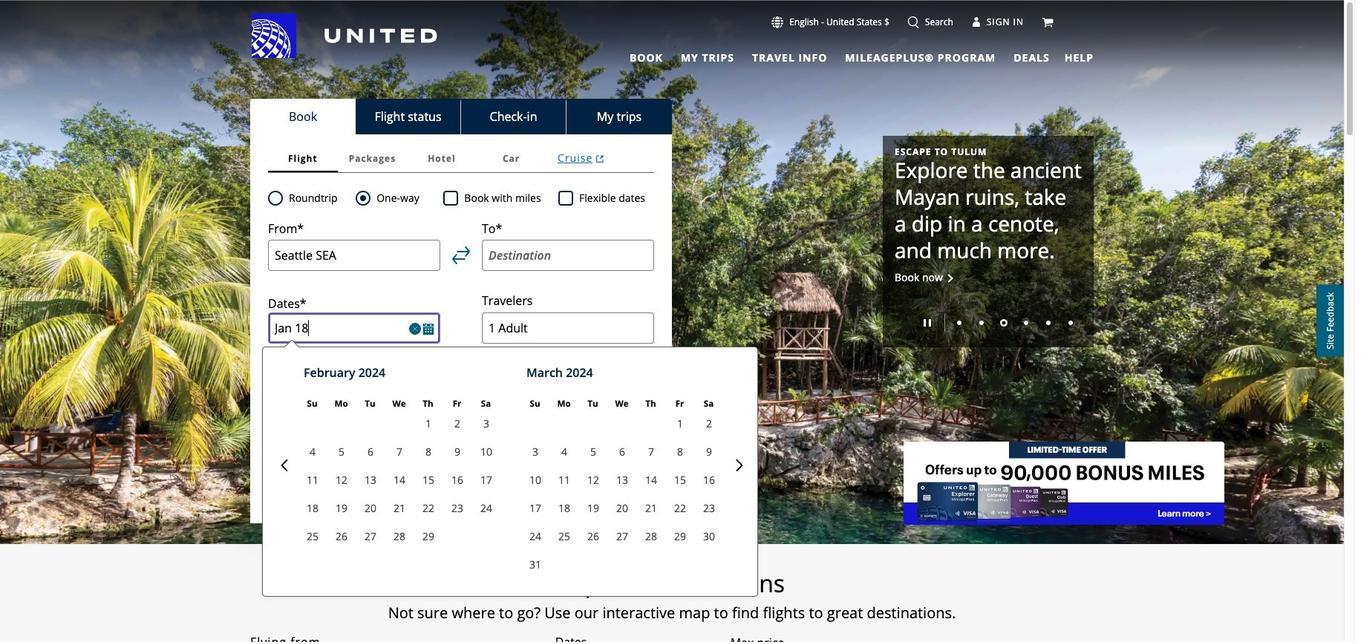 Task type: vqa. For each thing, say whether or not it's contained in the screenshot.
fc-booking-destination-aria-label text box
no



Task type: describe. For each thing, give the bounding box(es) containing it.
not sure where to go? use our interactive map to find flights to great destinations. element
[[165, 605, 1180, 623]]

united logo link to homepage image
[[252, 13, 438, 58]]

flying from element
[[250, 634, 321, 643]]

slide 1 of 6 image
[[958, 321, 962, 326]]

one way flight search element
[[371, 189, 420, 207]]

pause image
[[924, 320, 932, 327]]

calendar application
[[267, 348, 1180, 597]]

move backward to switch to the previous month. image
[[279, 460, 290, 472]]

0 vertical spatial tab list
[[621, 45, 1053, 67]]

view cart, click to view list of recently searched saved trips. image
[[1042, 16, 1054, 28]]

slide 2 of 6 image
[[980, 321, 984, 326]]

currently in english united states	$ enter to change image
[[772, 16, 784, 28]]

Origin text field
[[268, 240, 441, 271]]

explore destinations element
[[165, 569, 1180, 599]]



Task type: locate. For each thing, give the bounding box(es) containing it.
1 vertical spatial tab list
[[250, 99, 672, 134]]

Destination text field
[[482, 240, 655, 271]]

move forward to switch to the next month. image
[[734, 460, 746, 472]]

slide 5 of 6 image
[[1047, 321, 1051, 326]]

slide 3 of 6 image
[[1001, 320, 1008, 327]]

reverse origin and destination image
[[452, 247, 470, 264]]

main content
[[0, 1, 1345, 643]]

carousel buttons element
[[895, 309, 1082, 336]]

navigation
[[0, 13, 1345, 67]]

slide 6 of 6 image
[[1069, 321, 1074, 326]]

tab list
[[621, 45, 1053, 67], [250, 99, 672, 134], [268, 145, 655, 173]]

book with miles element
[[444, 189, 559, 207]]

Depart text field
[[268, 313, 441, 344]]

round trip flight search element
[[283, 189, 338, 207]]

2 vertical spatial tab list
[[268, 145, 655, 173]]

please enter the max price in the input text or tab to access the slider to set the max price. element
[[731, 634, 785, 643]]

slide 4 of 6 image
[[1025, 321, 1029, 326]]



